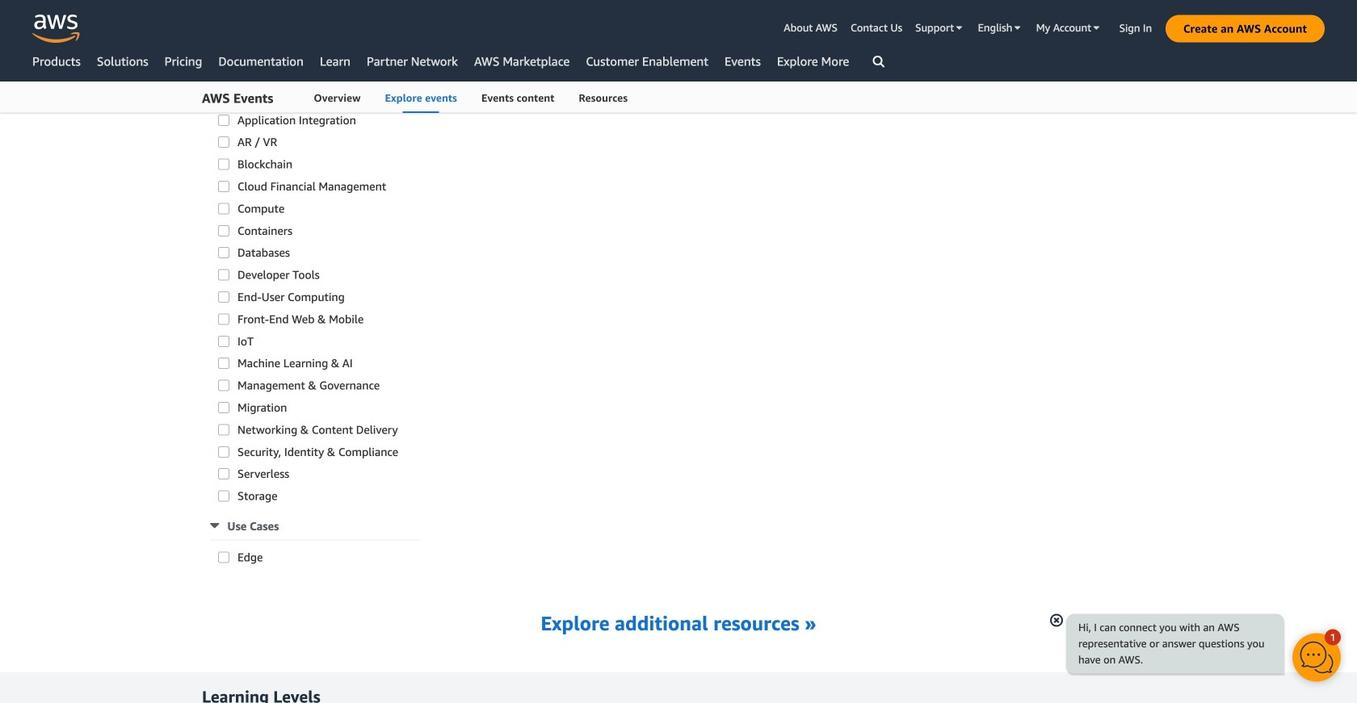 Task type: locate. For each thing, give the bounding box(es) containing it.
region
[[1051, 607, 1342, 688]]

1 messages element
[[1326, 630, 1342, 646]]

banner
[[0, 0, 1358, 113]]

secondary global navigation element
[[784, 13, 1326, 43]]

explore support options image
[[957, 23, 963, 33]]

set site language image
[[1015, 23, 1022, 33]]

None checkbox
[[218, 9, 230, 20], [218, 31, 230, 43], [218, 92, 230, 104], [218, 115, 230, 126], [218, 159, 230, 170], [218, 203, 230, 214], [218, 225, 230, 237], [218, 247, 230, 259], [218, 292, 230, 303], [218, 336, 230, 347], [218, 491, 230, 502], [218, 552, 230, 564], [218, 9, 230, 20], [218, 31, 230, 43], [218, 92, 230, 104], [218, 115, 230, 126], [218, 159, 230, 170], [218, 203, 230, 214], [218, 225, 230, 237], [218, 247, 230, 259], [218, 292, 230, 303], [218, 336, 230, 347], [218, 491, 230, 502], [218, 552, 230, 564]]

None checkbox
[[218, 137, 230, 148], [218, 181, 230, 192], [218, 270, 230, 281], [218, 314, 230, 325], [218, 358, 230, 370], [218, 380, 230, 392], [218, 402, 230, 414], [218, 425, 230, 436], [218, 447, 230, 458], [218, 469, 230, 480], [218, 137, 230, 148], [218, 181, 230, 192], [218, 270, 230, 281], [218, 314, 230, 325], [218, 358, 230, 370], [218, 380, 230, 392], [218, 402, 230, 414], [218, 425, 230, 436], [218, 447, 230, 458], [218, 469, 230, 480]]



Task type: describe. For each thing, give the bounding box(es) containing it.
access account options image
[[1094, 23, 1101, 33]]

primary global navigation element
[[24, 40, 889, 89]]

global navigation navigation
[[0, 0, 1358, 89]]

aws assistant bot image
[[1293, 634, 1342, 683]]



Task type: vqa. For each thing, say whether or not it's contained in the screenshot.
angle double right "ICON"
no



